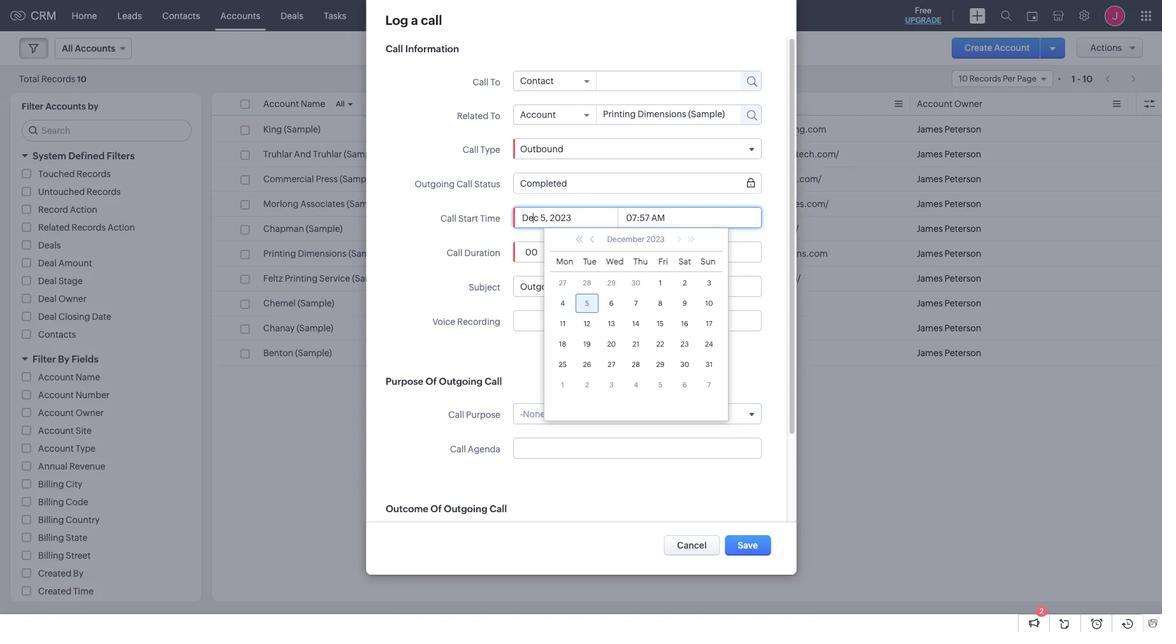 Task type: vqa. For each thing, say whether or not it's contained in the screenshot.


Task type: describe. For each thing, give the bounding box(es) containing it.
created time
[[38, 587, 94, 597]]

call for type
[[462, 145, 478, 155]]

leads link
[[107, 0, 152, 31]]

system defined filters button
[[10, 145, 201, 167]]

closing
[[58, 312, 90, 322]]

call left status
[[456, 179, 472, 189]]

5555 for http://chapmanus.com/
[[518, 224, 539, 234]]

5555 for http://truhlarandtruhlartech.com/
[[518, 149, 539, 159]]

chanay (sample) link
[[263, 322, 333, 335]]

1 horizontal spatial 5
[[658, 381, 663, 389]]

deals link
[[271, 0, 314, 31]]

james peterson for http://truhlarandtruhlartech.com/
[[917, 149, 982, 159]]

billing for billing city
[[38, 479, 64, 490]]

10 for total records 10
[[77, 74, 87, 84]]

5555 for http://kingmanufacturing.com
[[518, 124, 539, 135]]

sun
[[701, 257, 716, 266]]

james peterson for http://chapmanus.com/
[[917, 224, 982, 234]]

Search text field
[[22, 120, 191, 141]]

to for related to
[[490, 111, 500, 121]]

peterson for http://truhlarandtruhlartech.com/
[[945, 149, 982, 159]]

billing for billing street
[[38, 551, 64, 561]]

james peterson for http://chemelus.com/
[[917, 298, 982, 309]]

5555 for http://commercialpress.com/
[[518, 174, 539, 184]]

row group containing king (sample)
[[212, 117, 1162, 366]]

chanay (sample)
[[263, 323, 333, 333]]

minutes
[[543, 247, 580, 257]]

seconds
[[603, 247, 640, 257]]

(sample) up printing dimensions (sample) link on the left
[[306, 224, 343, 234]]

1 vertical spatial 27
[[608, 361, 615, 368]]

0 vertical spatial 3
[[707, 279, 711, 287]]

2 truhlar from the left
[[313, 149, 342, 159]]

-None- field
[[520, 409, 754, 419]]

http://kingmanufacturing.com
[[699, 124, 827, 135]]

1 vertical spatial owner
[[58, 294, 87, 304]]

profile element
[[1097, 0, 1133, 31]]

(sample) down chemel (sample) link
[[297, 323, 333, 333]]

0 vertical spatial 1
[[1072, 74, 1076, 84]]

10 for 1 - 10
[[1083, 74, 1093, 84]]

555-555-5555 for printing dimensions (sample)
[[481, 249, 539, 259]]

0 vertical spatial 5
[[585, 300, 589, 307]]

tue
[[583, 257, 597, 266]]

Outbound field
[[520, 144, 754, 154]]

peterson for http://morlongassociates.com/
[[945, 199, 982, 209]]

call duration
[[446, 248, 500, 258]]

http://truhlarandtruhlartech.com/ link
[[699, 148, 839, 161]]

james for http://feltzprinting.com/
[[917, 274, 943, 284]]

1 truhlar from the left
[[263, 149, 292, 159]]

contacts inside 'link'
[[162, 11, 200, 21]]

15
[[657, 320, 664, 328]]

555-555-5555 for morlong associates (sample)
[[481, 199, 539, 209]]

1 vertical spatial 4
[[634, 381, 638, 389]]

0 horizontal spatial 28
[[583, 279, 591, 287]]

0 vertical spatial outgoing
[[414, 179, 454, 189]]

outcome of outgoing call
[[385, 504, 506, 515]]

(sample) down chanay (sample) link
[[295, 348, 332, 358]]

outgoing for outcome
[[443, 504, 487, 515]]

13
[[608, 320, 615, 328]]

annual
[[38, 462, 67, 472]]

crm
[[31, 9, 56, 22]]

billing for billing state
[[38, 533, 64, 543]]

type for account type
[[76, 444, 96, 454]]

1 horizontal spatial account owner
[[917, 99, 983, 109]]

(sample) right press
[[340, 174, 376, 184]]

printing dimensions (sample) link
[[263, 247, 385, 260]]

defined
[[68, 150, 105, 161]]

related for related records action
[[38, 223, 70, 233]]

by for filter
[[58, 354, 69, 365]]

by
[[88, 101, 98, 112]]

total
[[19, 74, 39, 84]]

calls
[[426, 11, 446, 21]]

555-555-5555 for king (sample)
[[481, 124, 539, 135]]

untouched records
[[38, 187, 121, 197]]

call for purpose
[[448, 410, 464, 420]]

website
[[699, 99, 733, 109]]

records for related
[[72, 223, 106, 233]]

0 horizontal spatial account owner
[[38, 408, 104, 418]]

5555 for http://morlongassociates.com/
[[518, 199, 539, 209]]

5555 for http://chemelus.com/
[[518, 298, 539, 309]]

filter for filter accounts by
[[22, 101, 43, 112]]

accounts link
[[210, 0, 271, 31]]

code
[[66, 497, 88, 507]]

billing code
[[38, 497, 88, 507]]

subject
[[468, 282, 500, 293]]

555-555-5555 for chanay (sample)
[[481, 323, 539, 333]]

revenue
[[69, 462, 105, 472]]

0 vertical spatial owner
[[954, 99, 983, 109]]

morlong
[[263, 199, 299, 209]]

http://chemelus.com/ link
[[699, 297, 791, 310]]

http://bentonus.com/
[[699, 348, 790, 358]]

number
[[76, 390, 110, 400]]

status
[[474, 179, 500, 189]]

http://chemelus.com/
[[699, 298, 791, 309]]

created for created by
[[38, 569, 71, 579]]

0 vertical spatial printing
[[263, 249, 296, 259]]

feltz printing service (sample)
[[263, 274, 389, 284]]

tasks link
[[314, 0, 357, 31]]

hh:mm a text field
[[624, 213, 672, 223]]

peterson for http://printingdimensions.com
[[945, 249, 982, 259]]

call information
[[385, 43, 459, 54]]

king (sample) link
[[263, 123, 321, 136]]

related records action
[[38, 223, 135, 233]]

filter accounts by
[[22, 101, 98, 112]]

create account button
[[952, 38, 1043, 59]]

http://chapmanus.com/
[[699, 224, 799, 234]]

record
[[38, 205, 68, 215]]

1 vertical spatial action
[[108, 223, 135, 233]]

account name for all
[[263, 99, 325, 109]]

1 horizontal spatial 7
[[707, 381, 711, 389]]

outcome
[[385, 504, 428, 515]]

0 horizontal spatial accounts
[[45, 101, 86, 112]]

1 horizontal spatial accounts
[[220, 11, 260, 21]]

actions
[[1090, 43, 1122, 53]]

http://truhlarandtruhlartech.com/
[[699, 149, 839, 159]]

1 vertical spatial 28
[[632, 361, 640, 368]]

untouched
[[38, 187, 85, 197]]

0 vertical spatial 27
[[559, 279, 567, 287]]

1 vertical spatial printing
[[285, 274, 318, 284]]

1 vertical spatial 1
[[659, 279, 662, 287]]

records for touched
[[77, 169, 111, 179]]

free upgrade
[[905, 6, 942, 25]]

record action
[[38, 205, 97, 215]]

peterson for http://commercialpress.com/
[[945, 174, 982, 184]]

state
[[66, 533, 87, 543]]

1 vertical spatial -
[[520, 409, 522, 419]]

touched
[[38, 169, 75, 179]]

0 vertical spatial time
[[479, 214, 500, 224]]

2 vertical spatial 2
[[1040, 608, 1044, 615]]

filter by fields
[[33, 354, 99, 365]]

chanay
[[263, 323, 295, 333]]

1 vertical spatial deals
[[38, 240, 61, 251]]

1 horizontal spatial purpose
[[465, 410, 500, 420]]

1 vertical spatial contacts
[[38, 330, 76, 340]]

26
[[583, 361, 591, 368]]

king (sample)
[[263, 124, 321, 135]]

http://chanayus.com/
[[699, 323, 790, 333]]

0 vertical spatial 7
[[634, 300, 638, 307]]

call down agenda
[[489, 504, 506, 515]]

system
[[33, 150, 66, 161]]

555-555-5555 for chapman (sample)
[[481, 224, 539, 234]]

call type
[[462, 145, 500, 155]]

18
[[559, 340, 566, 348]]

deal for deal closing date
[[38, 312, 57, 322]]

2 vertical spatial 1
[[561, 381, 564, 389]]

(sample) inside "link"
[[284, 124, 321, 135]]

site
[[76, 426, 92, 436]]

0 vertical spatial purpose
[[385, 376, 423, 387]]

14
[[632, 320, 640, 328]]

by for created
[[73, 569, 84, 579]]

truhlar and truhlar (sample)
[[263, 149, 381, 159]]

deal amount
[[38, 258, 92, 268]]

king
[[263, 124, 282, 135]]

purpose of outgoing call
[[385, 376, 502, 387]]

leads
[[117, 11, 142, 21]]

peterson for http://chanayus.com/
[[945, 323, 982, 333]]

feltz
[[263, 274, 283, 284]]

1 vertical spatial 30
[[680, 361, 689, 368]]

morlong associates (sample) link
[[263, 198, 384, 210]]

stage
[[58, 276, 83, 286]]



Task type: locate. For each thing, give the bounding box(es) containing it.
system defined filters
[[33, 150, 135, 161]]

1 horizontal spatial 4
[[634, 381, 638, 389]]

0 horizontal spatial time
[[73, 587, 94, 597]]

records down record action
[[72, 223, 106, 233]]

http://feltzprinting.com/ link
[[699, 272, 801, 285]]

to up related to at top
[[490, 77, 500, 87]]

0 vertical spatial account owner
[[917, 99, 983, 109]]

of for purpose
[[425, 376, 436, 387]]

1 horizontal spatial 10
[[705, 300, 713, 307]]

chapman (sample)
[[263, 224, 343, 234]]

0 vertical spatial type
[[480, 145, 500, 155]]

5555 for http://feltzprinting.com/
[[518, 274, 539, 284]]

5 5555 from the top
[[518, 224, 539, 234]]

http://chanayus.com/ link
[[699, 322, 790, 335]]

1 horizontal spatial 2
[[683, 279, 687, 287]]

9 james peterson from the top
[[917, 323, 982, 333]]

0 horizontal spatial 2
[[585, 381, 589, 389]]

3 peterson from the top
[[945, 174, 982, 184]]

2 vertical spatial owner
[[76, 408, 104, 418]]

1 vertical spatial time
[[73, 587, 94, 597]]

truhlar
[[263, 149, 292, 159], [313, 149, 342, 159]]

8 5555 from the top
[[518, 298, 539, 309]]

5 up -none- field at the bottom of page
[[658, 381, 663, 389]]

7 down 31
[[707, 381, 711, 389]]

0 vertical spatial 30
[[632, 279, 641, 287]]

12
[[584, 320, 591, 328]]

0 horizontal spatial 6
[[609, 300, 614, 307]]

account owner
[[917, 99, 983, 109], [38, 408, 104, 418]]

4 5555 from the top
[[518, 199, 539, 209]]

9 555-555-5555 from the top
[[481, 323, 539, 333]]

name for account number
[[76, 372, 100, 383]]

james for http://morlongassociates.com/
[[917, 199, 943, 209]]

accounts
[[220, 11, 260, 21], [45, 101, 86, 112]]

1 vertical spatial of
[[430, 504, 441, 515]]

0 horizontal spatial contacts
[[38, 330, 76, 340]]

billing up the created by at the left bottom of the page
[[38, 551, 64, 561]]

1 vertical spatial 29
[[656, 361, 665, 368]]

by
[[58, 354, 69, 365], [73, 569, 84, 579]]

call for duration
[[446, 248, 462, 258]]

1 horizontal spatial deals
[[281, 11, 303, 21]]

5 555-555-5555 from the top
[[481, 224, 539, 234]]

0 horizontal spatial 10
[[77, 74, 87, 84]]

deals
[[281, 11, 303, 21], [38, 240, 61, 251]]

None text field
[[523, 247, 539, 257], [520, 316, 754, 326], [523, 247, 539, 257], [520, 316, 754, 326]]

None text field
[[596, 71, 729, 89], [596, 105, 733, 123], [583, 247, 600, 257], [520, 281, 754, 292], [596, 71, 729, 89], [596, 105, 733, 123], [583, 247, 600, 257], [520, 281, 754, 292]]

call left start
[[440, 214, 456, 224]]

by left fields
[[58, 354, 69, 365]]

type for call type
[[480, 145, 500, 155]]

0 horizontal spatial 3
[[609, 381, 614, 389]]

records down defined
[[77, 169, 111, 179]]

peterson for http://feltzprinting.com/
[[945, 274, 982, 284]]

records down touched records
[[87, 187, 121, 197]]

action down untouched records
[[108, 223, 135, 233]]

deals up deal amount
[[38, 240, 61, 251]]

related down record
[[38, 223, 70, 233]]

filter left fields
[[33, 354, 56, 365]]

fields
[[72, 354, 99, 365]]

call agenda
[[449, 444, 500, 455]]

5555 for http://chanayus.com/
[[518, 323, 539, 333]]

7
[[634, 300, 638, 307], [707, 381, 711, 389]]

outgoing for purpose
[[438, 376, 482, 387]]

3 555-555-5555 from the top
[[481, 174, 539, 184]]

owner
[[954, 99, 983, 109], [58, 294, 87, 304], [76, 408, 104, 418]]

time right start
[[479, 214, 500, 224]]

by down street
[[73, 569, 84, 579]]

deal up deal stage
[[38, 258, 57, 268]]

press
[[316, 174, 338, 184]]

dimensions
[[298, 249, 347, 259]]

records for total
[[41, 74, 75, 84]]

0 horizontal spatial 29
[[607, 279, 616, 287]]

created for created time
[[38, 587, 71, 597]]

5 james from the top
[[917, 224, 943, 234]]

4 up the 11
[[561, 300, 565, 307]]

1 horizontal spatial truhlar
[[313, 149, 342, 159]]

outgoing
[[414, 179, 454, 189], [438, 376, 482, 387], [443, 504, 487, 515]]

records
[[41, 74, 75, 84], [77, 169, 111, 179], [87, 187, 121, 197], [72, 223, 106, 233]]

6 peterson from the top
[[945, 249, 982, 259]]

city
[[66, 479, 82, 490]]

0 vertical spatial to
[[490, 77, 500, 87]]

1 vertical spatial type
[[76, 444, 96, 454]]

4 555-555-5555 from the top
[[481, 199, 539, 209]]

time down the created by at the left bottom of the page
[[73, 587, 94, 597]]

4 james from the top
[[917, 199, 943, 209]]

9 james from the top
[[917, 323, 943, 333]]

james for http://kingmanufacturing.com
[[917, 124, 943, 135]]

call down related to at top
[[462, 145, 478, 155]]

deal for deal amount
[[38, 258, 57, 268]]

7 5555 from the top
[[518, 274, 539, 284]]

billing down annual
[[38, 479, 64, 490]]

1 horizontal spatial 6
[[683, 381, 687, 389]]

filter for filter by fields
[[33, 354, 56, 365]]

deal for deal stage
[[38, 276, 57, 286]]

1 horizontal spatial -
[[1077, 74, 1081, 84]]

0 horizontal spatial deals
[[38, 240, 61, 251]]

type up status
[[480, 145, 500, 155]]

0 horizontal spatial account name
[[38, 372, 100, 383]]

3 down sun on the right of the page
[[707, 279, 711, 287]]

james peterson
[[917, 124, 982, 135], [917, 149, 982, 159], [917, 174, 982, 184], [917, 199, 982, 209], [917, 224, 982, 234], [917, 249, 982, 259], [917, 274, 982, 284], [917, 298, 982, 309], [917, 323, 982, 333], [917, 348, 982, 358]]

1 created from the top
[[38, 569, 71, 579]]

call for information
[[385, 43, 403, 54]]

james for http://printingdimensions.com
[[917, 249, 943, 259]]

peterson for http://kingmanufacturing.com
[[945, 124, 982, 135]]

james peterson for http://chanayus.com/
[[917, 323, 982, 333]]

7 james peterson from the top
[[917, 274, 982, 284]]

7 james from the top
[[917, 274, 943, 284]]

1 horizontal spatial time
[[479, 214, 500, 224]]

and
[[294, 149, 311, 159]]

owner down create
[[954, 99, 983, 109]]

5 billing from the top
[[38, 551, 64, 561]]

27 down mon
[[559, 279, 567, 287]]

related up call type
[[456, 111, 488, 121]]

tasks
[[324, 11, 346, 21]]

10 up filter accounts by
[[77, 74, 87, 84]]

printing dimensions (sample)
[[263, 249, 385, 259]]

0 horizontal spatial 5
[[585, 300, 589, 307]]

filter inside dropdown button
[[33, 354, 56, 365]]

printing up chemel (sample)
[[285, 274, 318, 284]]

crm link
[[10, 9, 56, 22]]

10 peterson from the top
[[945, 348, 982, 358]]

3 deal from the top
[[38, 294, 57, 304]]

contacts link
[[152, 0, 210, 31]]

0 vertical spatial 4
[[561, 300, 565, 307]]

call up call purpose
[[484, 376, 502, 387]]

http://chapmanus.com/ link
[[699, 223, 799, 235]]

1 vertical spatial created
[[38, 587, 71, 597]]

10 up 17
[[705, 300, 713, 307]]

5 james peterson from the top
[[917, 224, 982, 234]]

printing down chapman in the left top of the page
[[263, 249, 296, 259]]

by inside dropdown button
[[58, 354, 69, 365]]

1 vertical spatial account owner
[[38, 408, 104, 418]]

account name up account number at the bottom
[[38, 372, 100, 383]]

james peterson for http://bentonus.com/
[[917, 348, 982, 358]]

street
[[66, 551, 91, 561]]

0 vertical spatial contacts
[[162, 11, 200, 21]]

2 horizontal spatial 10
[[1083, 74, 1093, 84]]

james peterson for http://printingdimensions.com
[[917, 249, 982, 259]]

december
[[607, 235, 645, 244]]

0 horizontal spatial 27
[[559, 279, 567, 287]]

start
[[458, 214, 478, 224]]

name for all
[[301, 99, 325, 109]]

2 billing from the top
[[38, 497, 64, 507]]

2 to from the top
[[490, 111, 500, 121]]

account site
[[38, 426, 92, 436]]

of for outcome
[[430, 504, 441, 515]]

555-555-5555 for chemel (sample)
[[481, 298, 539, 309]]

call left duration at the left top
[[446, 248, 462, 258]]

25
[[559, 361, 567, 368]]

http://bentonus.com/ link
[[699, 347, 790, 360]]

of right the outcome
[[430, 504, 441, 515]]

1 james peterson from the top
[[917, 124, 982, 135]]

(sample) right the service
[[352, 274, 389, 284]]

7 peterson from the top
[[945, 274, 982, 284]]

1 james from the top
[[917, 124, 943, 135]]

chemel
[[263, 298, 296, 309]]

of
[[425, 376, 436, 387], [430, 504, 441, 515]]

9 peterson from the top
[[945, 323, 982, 333]]

3 5555 from the top
[[518, 174, 539, 184]]

555-555-5555 for benton (sample)
[[481, 348, 539, 358]]

call for to
[[472, 77, 488, 87]]

0 vertical spatial 28
[[583, 279, 591, 287]]

contacts down the closing
[[38, 330, 76, 340]]

0 horizontal spatial 30
[[632, 279, 641, 287]]

1 horizontal spatial action
[[108, 223, 135, 233]]

account owner down create
[[917, 99, 983, 109]]

0 vertical spatial accounts
[[220, 11, 260, 21]]

outgoing call status
[[414, 179, 500, 189]]

5555 for http://printingdimensions.com
[[518, 249, 539, 259]]

1 vertical spatial filter
[[33, 354, 56, 365]]

filter down the total
[[22, 101, 43, 112]]

5 peterson from the top
[[945, 224, 982, 234]]

7 555-555-5555 from the top
[[481, 274, 539, 284]]

billing for billing country
[[38, 515, 64, 525]]

fri
[[658, 257, 668, 266]]

profile image
[[1105, 5, 1125, 26]]

home link
[[62, 0, 107, 31]]

billing down the billing city
[[38, 497, 64, 507]]

10
[[1083, 74, 1093, 84], [77, 74, 87, 84], [705, 300, 713, 307]]

17
[[706, 320, 713, 328]]

1 vertical spatial to
[[490, 111, 500, 121]]

navigation
[[1099, 69, 1143, 88]]

0 vertical spatial created
[[38, 569, 71, 579]]

0 vertical spatial by
[[58, 354, 69, 365]]

records for untouched
[[87, 187, 121, 197]]

10 james from the top
[[917, 348, 943, 358]]

4 james peterson from the top
[[917, 199, 982, 209]]

sat
[[679, 257, 691, 266]]

1 vertical spatial 7
[[707, 381, 711, 389]]

records up filter accounts by
[[41, 74, 75, 84]]

all
[[336, 100, 345, 108]]

james for http://truhlarandtruhlartech.com/
[[917, 149, 943, 159]]

service
[[319, 274, 350, 284]]

type up revenue
[[76, 444, 96, 454]]

(sample) right associates
[[347, 199, 384, 209]]

1 to from the top
[[490, 77, 500, 87]]

0 horizontal spatial action
[[70, 205, 97, 215]]

deal for deal owner
[[38, 294, 57, 304]]

account name up the 'king (sample)' "link"
[[263, 99, 325, 109]]

1 555-555-5555 from the top
[[481, 124, 539, 135]]

created down the created by at the left bottom of the page
[[38, 587, 71, 597]]

1 vertical spatial name
[[76, 372, 100, 383]]

benton
[[263, 348, 293, 358]]

james for http://chanayus.com/
[[917, 323, 943, 333]]

account name for account number
[[38, 372, 100, 383]]

0 horizontal spatial truhlar
[[263, 149, 292, 159]]

0 vertical spatial deals
[[281, 11, 303, 21]]

contacts right leads
[[162, 11, 200, 21]]

7 up 14
[[634, 300, 638, 307]]

1 horizontal spatial 27
[[608, 361, 615, 368]]

0 horizontal spatial by
[[58, 354, 69, 365]]

Account field
[[520, 110, 589, 120]]

billing up the billing street
[[38, 533, 64, 543]]

3 james from the top
[[917, 174, 943, 184]]

james for http://chemelus.com/
[[917, 298, 943, 309]]

(sample) up commercial press (sample) link
[[344, 149, 381, 159]]

8
[[658, 300, 663, 307]]

accounts left "deals" link at top left
[[220, 11, 260, 21]]

1 vertical spatial account name
[[38, 372, 100, 383]]

3
[[707, 279, 711, 287], [609, 381, 614, 389]]

10 james peterson from the top
[[917, 348, 982, 358]]

related for related to
[[456, 111, 488, 121]]

james for http://bentonus.com/
[[917, 348, 943, 358]]

1 horizontal spatial 3
[[707, 279, 711, 287]]

4 billing from the top
[[38, 533, 64, 543]]

4 deal from the top
[[38, 312, 57, 322]]

billing for billing code
[[38, 497, 64, 507]]

of down voice
[[425, 376, 436, 387]]

agenda
[[467, 444, 500, 455]]

0 vertical spatial related
[[456, 111, 488, 121]]

log a call
[[385, 13, 442, 27]]

1 vertical spatial 2
[[585, 381, 589, 389]]

1 vertical spatial accounts
[[45, 101, 86, 112]]

to down call to
[[490, 111, 500, 121]]

1 vertical spatial 5
[[658, 381, 663, 389]]

deals left tasks
[[281, 11, 303, 21]]

james peterson for http://feltzprinting.com/
[[917, 274, 982, 284]]

4
[[561, 300, 565, 307], [634, 381, 638, 389]]

0 horizontal spatial 1
[[561, 381, 564, 389]]

peterson for http://chemelus.com/
[[945, 298, 982, 309]]

-
[[1077, 74, 1081, 84], [520, 409, 522, 419]]

truhlar left and
[[263, 149, 292, 159]]

3 up -none- field at the bottom of page
[[609, 381, 614, 389]]

2 peterson from the top
[[945, 149, 982, 159]]

8 555-555-5555 from the top
[[481, 298, 539, 309]]

http://morlongassociates.com/
[[699, 199, 829, 209]]

3 james peterson from the top
[[917, 174, 982, 184]]

6 james from the top
[[917, 249, 943, 259]]

1 5555 from the top
[[518, 124, 539, 135]]

1 vertical spatial 6
[[683, 381, 687, 389]]

deal owner
[[38, 294, 87, 304]]

8 peterson from the top
[[945, 298, 982, 309]]

account inside button
[[994, 43, 1030, 53]]

555-555-5555 for feltz printing service (sample)
[[481, 274, 539, 284]]

filter by fields button
[[10, 348, 201, 370]]

chapman (sample) link
[[263, 223, 343, 235]]

2 james peterson from the top
[[917, 149, 982, 159]]

1 horizontal spatial by
[[73, 569, 84, 579]]

10 inside "total records 10"
[[77, 74, 87, 84]]

29
[[607, 279, 616, 287], [656, 361, 665, 368]]

account owner down account number at the bottom
[[38, 408, 104, 418]]

6 james peterson from the top
[[917, 249, 982, 259]]

1 peterson from the top
[[945, 124, 982, 135]]

deal down deal stage
[[38, 294, 57, 304]]

action up related records action on the top of the page
[[70, 205, 97, 215]]

meetings
[[367, 11, 405, 21]]

peterson for http://bentonus.com/
[[945, 348, 982, 358]]

outgoing up call start time
[[414, 179, 454, 189]]

30 down 23
[[680, 361, 689, 368]]

deal
[[38, 258, 57, 268], [38, 276, 57, 286], [38, 294, 57, 304], [38, 312, 57, 322]]

10 down actions
[[1083, 74, 1093, 84]]

Contact field
[[520, 76, 589, 86]]

voice recording
[[432, 317, 500, 327]]

call up related to at top
[[472, 77, 488, 87]]

0 horizontal spatial -
[[520, 409, 522, 419]]

none-
[[522, 409, 548, 419]]

james for http://chapmanus.com/
[[917, 224, 943, 234]]

http://printingdimensions.com
[[699, 249, 828, 259]]

account name
[[263, 99, 325, 109], [38, 372, 100, 383]]

28 down the 21
[[632, 361, 640, 368]]

1 horizontal spatial type
[[480, 145, 500, 155]]

james
[[917, 124, 943, 135], [917, 149, 943, 159], [917, 174, 943, 184], [917, 199, 943, 209], [917, 224, 943, 234], [917, 249, 943, 259], [917, 274, 943, 284], [917, 298, 943, 309], [917, 323, 943, 333], [917, 348, 943, 358]]

None button
[[664, 536, 720, 556], [725, 536, 771, 556], [664, 536, 720, 556], [725, 536, 771, 556]]

http://morlongassociates.com/ link
[[699, 198, 829, 210]]

9 5555 from the top
[[518, 323, 539, 333]]

0 horizontal spatial 4
[[561, 300, 565, 307]]

1 horizontal spatial 30
[[680, 361, 689, 368]]

0 horizontal spatial 7
[[634, 300, 638, 307]]

james peterson for http://commercialpress.com/
[[917, 174, 982, 184]]

6 555-555-5555 from the top
[[481, 249, 539, 259]]

truhlar up press
[[313, 149, 342, 159]]

0 vertical spatial 6
[[609, 300, 614, 307]]

deal down deal owner
[[38, 312, 57, 322]]

1 horizontal spatial 29
[[656, 361, 665, 368]]

commercial press (sample)
[[263, 174, 376, 184]]

0 horizontal spatial type
[[76, 444, 96, 454]]

call down 'log'
[[385, 43, 403, 54]]

555-555-5555 for commercial press (sample)
[[481, 174, 539, 184]]

1 horizontal spatial account name
[[263, 99, 325, 109]]

28 down tue at the right top of the page
[[583, 279, 591, 287]]

4 up -none- field at the bottom of page
[[634, 381, 638, 389]]

chemel (sample)
[[263, 298, 334, 309]]

row group
[[212, 117, 1162, 366]]

1 vertical spatial related
[[38, 223, 70, 233]]

27 down 20
[[608, 361, 615, 368]]

5 up 12 in the right bottom of the page
[[585, 300, 589, 307]]

30 down thu
[[632, 279, 641, 287]]

6 up 13
[[609, 300, 614, 307]]

8 james from the top
[[917, 298, 943, 309]]

4 peterson from the top
[[945, 199, 982, 209]]

555-
[[481, 124, 500, 135], [500, 124, 518, 135], [481, 149, 500, 159], [500, 149, 518, 159], [481, 174, 500, 184], [500, 174, 518, 184], [481, 199, 500, 209], [500, 199, 518, 209], [481, 224, 500, 234], [500, 224, 518, 234], [481, 249, 500, 259], [500, 249, 518, 259], [481, 274, 500, 284], [500, 274, 518, 284], [481, 298, 500, 309], [500, 298, 518, 309], [481, 323, 500, 333], [500, 323, 518, 333], [481, 348, 500, 358], [500, 348, 518, 358]]

create account
[[965, 43, 1030, 53]]

0 vertical spatial 29
[[607, 279, 616, 287]]

3 billing from the top
[[38, 515, 64, 525]]

0 vertical spatial -
[[1077, 74, 1081, 84]]

2 created from the top
[[38, 587, 71, 597]]

billing country
[[38, 515, 100, 525]]

Completed field
[[520, 178, 754, 188]]

outgoing right the outcome
[[443, 504, 487, 515]]

20
[[607, 340, 616, 348]]

december 2023
[[607, 235, 665, 244]]

10 5555 from the top
[[518, 348, 539, 358]]

owner up the closing
[[58, 294, 87, 304]]

touched records
[[38, 169, 111, 179]]

voice
[[432, 317, 455, 327]]

peterson for http://chapmanus.com/
[[945, 224, 982, 234]]

29 down wed
[[607, 279, 616, 287]]

2 555-555-5555 from the top
[[481, 149, 539, 159]]

log
[[385, 13, 408, 27]]

23
[[681, 340, 689, 348]]

commercial press (sample) link
[[263, 173, 376, 186]]

call left agenda
[[449, 444, 465, 455]]

(sample) up the service
[[348, 249, 385, 259]]

james for http://commercialpress.com/
[[917, 174, 943, 184]]

billing up billing state
[[38, 515, 64, 525]]

http://commercialpress.com/ link
[[699, 173, 822, 186]]

555-555-5555 for truhlar and truhlar (sample)
[[481, 149, 539, 159]]

0 vertical spatial action
[[70, 205, 97, 215]]

call down purpose of outgoing call
[[448, 410, 464, 420]]

owner down number
[[76, 408, 104, 418]]

5555 for http://bentonus.com/
[[518, 348, 539, 358]]

james peterson for http://kingmanufacturing.com
[[917, 124, 982, 135]]

1 horizontal spatial 1
[[659, 279, 662, 287]]

6 5555 from the top
[[518, 249, 539, 259]]

2 5555 from the top
[[518, 149, 539, 159]]

1 vertical spatial 3
[[609, 381, 614, 389]]

to for call to
[[490, 77, 500, 87]]

commercial
[[263, 174, 314, 184]]

outgoing up call purpose
[[438, 376, 482, 387]]

1 billing from the top
[[38, 479, 64, 490]]

6 down 23
[[683, 381, 687, 389]]

2 deal from the top
[[38, 276, 57, 286]]

0 vertical spatial filter
[[22, 101, 43, 112]]

name down fields
[[76, 372, 100, 383]]

16
[[681, 320, 688, 328]]

deal left stage
[[38, 276, 57, 286]]

0 vertical spatial of
[[425, 376, 436, 387]]

mmm d, yyyy text field
[[520, 213, 617, 223]]

(sample) down feltz printing service (sample)
[[298, 298, 334, 309]]

1 deal from the top
[[38, 258, 57, 268]]

james peterson for http://morlongassociates.com/
[[917, 199, 982, 209]]

2 horizontal spatial 2
[[1040, 608, 1044, 615]]

accounts left by at the left top of page
[[45, 101, 86, 112]]

29 down the 22
[[656, 361, 665, 368]]

8 james peterson from the top
[[917, 298, 982, 309]]

(sample) up and
[[284, 124, 321, 135]]

call for agenda
[[449, 444, 465, 455]]

2 horizontal spatial 1
[[1072, 74, 1076, 84]]

truhlar and truhlar (sample) link
[[263, 148, 381, 161]]

created down the billing street
[[38, 569, 71, 579]]

call for start
[[440, 214, 456, 224]]

2 vertical spatial outgoing
[[443, 504, 487, 515]]

1 horizontal spatial related
[[456, 111, 488, 121]]

0 vertical spatial 2
[[683, 279, 687, 287]]

duration
[[464, 248, 500, 258]]

meetings link
[[357, 0, 416, 31]]

benton (sample) link
[[263, 347, 332, 360]]

10 555-555-5555 from the top
[[481, 348, 539, 358]]

name left all
[[301, 99, 325, 109]]

home
[[72, 11, 97, 21]]

2 james from the top
[[917, 149, 943, 159]]

1 horizontal spatial name
[[301, 99, 325, 109]]



